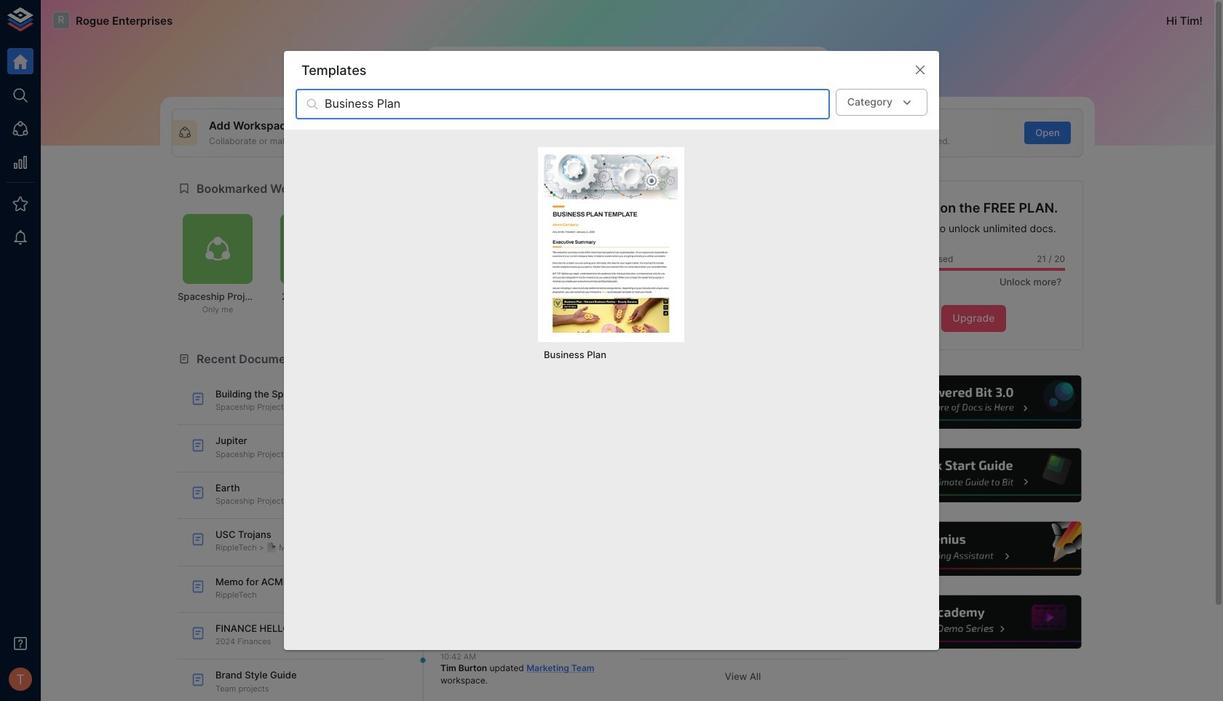 Task type: describe. For each thing, give the bounding box(es) containing it.
business plan image
[[544, 153, 679, 333]]

1 help image from the top
[[864, 373, 1084, 431]]



Task type: vqa. For each thing, say whether or not it's contained in the screenshot.
dialog
yes



Task type: locate. For each thing, give the bounding box(es) containing it.
Search Templates... text field
[[325, 89, 830, 120]]

4 help image from the top
[[864, 594, 1084, 651]]

2 help image from the top
[[864, 447, 1084, 505]]

help image
[[864, 373, 1084, 431], [864, 447, 1084, 505], [864, 520, 1084, 578], [864, 594, 1084, 651]]

dialog
[[284, 51, 939, 650]]

3 help image from the top
[[864, 520, 1084, 578]]



